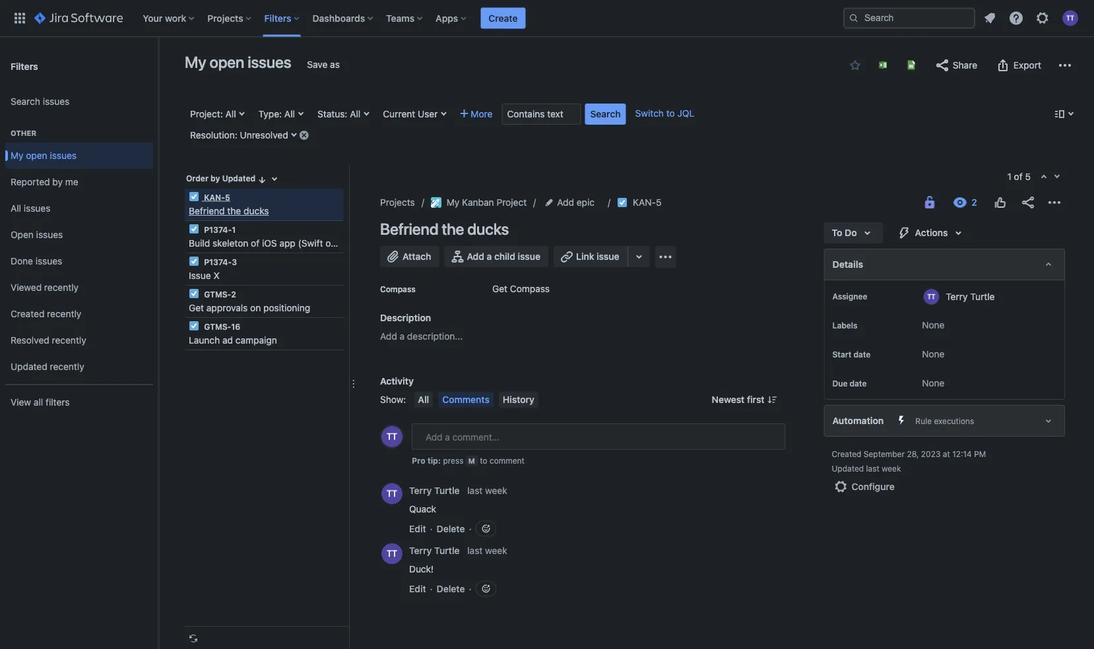 Task type: describe. For each thing, give the bounding box(es) containing it.
issues for done issues
[[36, 256, 62, 267]]

comments
[[442, 394, 490, 405]]

due
[[833, 379, 848, 388]]

0 vertical spatial small image
[[850, 60, 861, 71]]

add reaction image for duck!
[[481, 584, 491, 594]]

tip:
[[428, 456, 441, 465]]

app
[[280, 238, 296, 249]]

filters button
[[261, 8, 305, 29]]

reported by me link
[[5, 169, 153, 195]]

terry turtle for duck!
[[409, 546, 460, 556]]

last week for quack
[[468, 486, 507, 496]]

actions
[[915, 227, 948, 238]]

kanban
[[462, 197, 494, 208]]

get approvals on positioning
[[189, 303, 310, 314]]

0 horizontal spatial 5
[[225, 193, 230, 202]]

pro
[[412, 456, 426, 465]]

teams button
[[382, 8, 428, 29]]

order by updated link
[[185, 170, 269, 186]]

delete for duck!
[[437, 584, 465, 594]]

issues for open issues
[[36, 229, 63, 240]]

project:
[[190, 109, 223, 119]]

projects link
[[380, 195, 415, 211]]

view all filters link
[[5, 389, 153, 416]]

1 vertical spatial befriend the ducks
[[380, 220, 509, 238]]

labels pin to top. only you can see pinned fields. image
[[860, 320, 871, 331]]

unresolved
[[240, 130, 288, 141]]

search for search
[[590, 109, 621, 119]]

other group
[[5, 115, 153, 384]]

12:14
[[953, 450, 972, 459]]

issues for all issues
[[24, 203, 50, 214]]

duck!
[[409, 564, 434, 575]]

first
[[747, 394, 765, 405]]

projects for projects dropdown button at left
[[207, 13, 243, 23]]

0 horizontal spatial befriend the ducks
[[189, 206, 269, 217]]

due date pin to top. only you can see pinned fields. image
[[870, 378, 880, 389]]

my inside my open issues link
[[11, 150, 23, 161]]

work
[[165, 13, 186, 23]]

0 horizontal spatial kan-
[[204, 193, 225, 202]]

issue inside button
[[597, 251, 620, 262]]

comment
[[490, 456, 525, 465]]

automation element
[[824, 405, 1065, 437]]

0 vertical spatial open
[[210, 53, 244, 71]]

none for due date
[[922, 378, 945, 389]]

link issue
[[576, 251, 620, 262]]

link issue button
[[554, 246, 629, 267]]

rule executions
[[916, 417, 975, 426]]

issue inside button
[[518, 251, 541, 262]]

gtms- for approvals
[[204, 290, 231, 299]]

help image
[[1009, 10, 1025, 26]]

task image for get approvals on positioning
[[189, 288, 199, 299]]

add a description...
[[380, 331, 463, 342]]

open
[[11, 229, 34, 240]]

save as
[[307, 59, 340, 70]]

1 vertical spatial befriend
[[380, 220, 439, 238]]

press
[[443, 456, 464, 465]]

labels
[[833, 321, 858, 330]]

Search issues using keywords text field
[[502, 104, 581, 125]]

newest first image
[[767, 395, 778, 405]]

as
[[330, 59, 340, 70]]

view
[[11, 397, 31, 408]]

comments button
[[438, 392, 494, 408]]

projects button
[[203, 8, 257, 29]]

your
[[143, 13, 163, 23]]

1 vertical spatial 1
[[232, 225, 236, 234]]

m
[[469, 457, 475, 465]]

add for add a description...
[[380, 331, 397, 342]]

all
[[34, 397, 43, 408]]

switch to jql link
[[635, 108, 695, 119]]

viewed recently link
[[5, 275, 153, 301]]

current user button
[[378, 104, 451, 125]]

your profile and settings image
[[1063, 10, 1079, 26]]

Add a comment… field
[[412, 424, 786, 450]]

ad
[[222, 335, 233, 346]]

dashboards
[[313, 13, 365, 23]]

issues up the me
[[50, 150, 77, 161]]

0 horizontal spatial of
[[251, 238, 260, 249]]

type:
[[259, 109, 282, 119]]

small image inside order by updated link
[[257, 175, 268, 185]]

0 horizontal spatial kan-5
[[202, 193, 230, 202]]

export
[[1014, 60, 1042, 71]]

add app image
[[658, 249, 674, 265]]

to do
[[832, 227, 857, 238]]

details
[[833, 259, 864, 270]]

0 horizontal spatial ducks
[[244, 206, 269, 217]]

activity
[[380, 376, 414, 387]]

updated recently link
[[5, 354, 153, 380]]

your work
[[143, 13, 186, 23]]

primary element
[[8, 0, 844, 37]]

share image
[[1021, 195, 1036, 211]]

issues for search issues
[[43, 96, 70, 107]]

(swift
[[298, 238, 323, 249]]

all for project: all
[[225, 109, 236, 119]]

date for due date
[[850, 379, 867, 388]]

2023
[[921, 450, 941, 459]]

done issues link
[[5, 248, 153, 275]]

updated inside "created september 28, 2023 at 12:14 pm updated last week"
[[832, 464, 864, 473]]

rule
[[916, 417, 932, 426]]

all issues link
[[5, 195, 153, 222]]

menu bar containing all
[[412, 392, 541, 408]]

1 horizontal spatial kan-5
[[633, 197, 662, 208]]

save as button
[[301, 54, 347, 75]]

switch
[[635, 108, 664, 119]]

0 horizontal spatial to
[[480, 456, 488, 465]]

automation
[[833, 416, 884, 426]]

newest
[[712, 394, 745, 405]]

type: all
[[259, 109, 295, 119]]

banner containing your work
[[0, 0, 1095, 37]]

status:
[[318, 109, 348, 119]]

details element
[[824, 249, 1065, 281]]

gtms-2
[[202, 290, 236, 299]]

0 vertical spatial the
[[227, 206, 241, 217]]

created recently link
[[5, 301, 153, 327]]

1 horizontal spatial to
[[667, 108, 675, 119]]

current user
[[383, 109, 438, 119]]

Search field
[[844, 8, 976, 29]]

recently for updated recently
[[50, 361, 84, 372]]

attach button
[[380, 246, 439, 267]]

date for start date
[[854, 350, 871, 359]]

0 vertical spatial my open issues
[[185, 53, 291, 71]]

0 vertical spatial terry turtle
[[946, 291, 995, 302]]

1 horizontal spatial kan-
[[633, 197, 656, 208]]

history
[[503, 394, 535, 405]]

0 vertical spatial turtle
[[971, 291, 995, 302]]

get for get compass
[[492, 284, 508, 294]]

done issues
[[11, 256, 62, 267]]

1 horizontal spatial 5
[[656, 197, 662, 208]]

kan-5 link
[[633, 195, 662, 211]]

project
[[497, 197, 527, 208]]

other
[[11, 129, 36, 138]]

add reaction image for quack
[[481, 524, 491, 534]]

vote options: no one has voted for this issue yet. image
[[993, 195, 1009, 211]]

projects for projects link
[[380, 197, 415, 208]]

add for add epic
[[557, 197, 574, 208]]

sidebar navigation image
[[144, 53, 173, 79]]

task image for issue x
[[189, 256, 199, 267]]

create button
[[481, 8, 526, 29]]

notifications image
[[982, 10, 998, 26]]

on
[[250, 303, 261, 314]]

last for quack
[[468, 486, 483, 496]]

build
[[189, 238, 210, 249]]

quack
[[409, 504, 436, 515]]

dashboards button
[[309, 8, 378, 29]]

settings image
[[1035, 10, 1051, 26]]

my open issues link
[[5, 143, 153, 169]]

0 vertical spatial 1
[[1008, 171, 1012, 182]]

p1374-3
[[202, 257, 237, 267]]

my kanban project
[[447, 197, 527, 208]]

issue x
[[189, 270, 220, 281]]

open in google sheets image
[[906, 60, 917, 70]]

created for created september 28, 2023 at 12:14 pm updated last week
[[832, 450, 862, 459]]

gtms-16
[[202, 322, 240, 331]]

all inside the 'all' button
[[418, 394, 429, 405]]

week for duck!
[[485, 546, 507, 556]]

resolution: unresolved
[[190, 130, 288, 141]]

switch to jql
[[635, 108, 695, 119]]

edit for quack
[[409, 523, 426, 534]]

0 vertical spatial terry
[[946, 291, 968, 302]]

me
[[65, 177, 78, 188]]

recently for created recently
[[47, 309, 81, 320]]

attach
[[403, 251, 431, 262]]

configure link
[[826, 477, 903, 498]]



Task type: locate. For each thing, give the bounding box(es) containing it.
all
[[225, 109, 236, 119], [284, 109, 295, 119], [350, 109, 361, 119], [11, 203, 21, 214], [418, 394, 429, 405]]

issues up open issues
[[24, 203, 50, 214]]

my inside "my kanban project" "link"
[[447, 197, 460, 208]]

link web pages and more image
[[631, 249, 647, 265]]

1 delete button from the top
[[437, 522, 465, 536]]

turtle for quack
[[434, 486, 460, 496]]

search inside button
[[590, 109, 621, 119]]

more button
[[455, 104, 498, 125]]

gtms-
[[204, 290, 231, 299], [204, 322, 231, 331]]

28,
[[907, 450, 919, 459]]

1 vertical spatial last week
[[468, 546, 507, 556]]

actions image
[[1047, 195, 1063, 211]]

edit down duck!
[[409, 584, 426, 594]]

last week for duck!
[[468, 546, 507, 556]]

create
[[489, 13, 518, 23]]

ducks up ios
[[244, 206, 269, 217]]

kan- left copy link to issue icon
[[633, 197, 656, 208]]

5 left not available - this is the first issue image
[[1026, 171, 1031, 182]]

issue right child
[[518, 251, 541, 262]]

edit button for quack
[[409, 522, 426, 536]]

issue
[[189, 270, 211, 281]]

last for duck!
[[468, 546, 483, 556]]

created september 28, 2023 at 12:14 pm updated last week
[[832, 450, 986, 473]]

save
[[307, 59, 328, 70]]

terry turtle down details element at the right top of page
[[946, 291, 995, 302]]

projects left my kanban project icon on the top left of page
[[380, 197, 415, 208]]

1 add reaction image from the top
[[481, 524, 491, 534]]

0 vertical spatial search
[[11, 96, 40, 107]]

recently down the viewed recently link
[[47, 309, 81, 320]]

terry up duck!
[[409, 546, 432, 556]]

2 issue from the left
[[597, 251, 620, 262]]

0 horizontal spatial search
[[11, 96, 40, 107]]

task image for build skeleton of ios app (swift or flutter)
[[189, 224, 199, 234]]

turtle down details element at the right top of page
[[971, 291, 995, 302]]

all for type: all
[[284, 109, 295, 119]]

to right m
[[480, 456, 488, 465]]

of left not available - this is the first issue image
[[1014, 171, 1023, 182]]

my kanban project image
[[431, 197, 441, 208]]

1 up vote options: no one has voted for this issue yet. icon
[[1008, 171, 1012, 182]]

open down projects dropdown button at left
[[210, 53, 244, 71]]

2 task image from the top
[[189, 224, 199, 234]]

start
[[833, 350, 852, 359]]

remove criteria image
[[299, 130, 309, 140]]

1 delete from the top
[[437, 523, 465, 534]]

recently for viewed recently
[[44, 282, 79, 293]]

0 vertical spatial to
[[667, 108, 675, 119]]

16
[[231, 322, 240, 331]]

compass down child
[[510, 284, 550, 294]]

p1374-1
[[202, 225, 236, 234]]

5 up the add app image
[[656, 197, 662, 208]]

0 vertical spatial week
[[882, 464, 901, 473]]

terry down details element at the right top of page
[[946, 291, 968, 302]]

created for created recently
[[11, 309, 44, 320]]

1 vertical spatial terry
[[409, 486, 432, 496]]

1 horizontal spatial the
[[442, 220, 464, 238]]

task image down issue
[[189, 288, 199, 299]]

get for get approvals on positioning
[[189, 303, 204, 314]]

search inside "link"
[[11, 96, 40, 107]]

1 edit from the top
[[409, 523, 426, 534]]

2 vertical spatial terry
[[409, 546, 432, 556]]

my right my kanban project icon on the top left of page
[[447, 197, 460, 208]]

updated down resolved
[[11, 361, 47, 372]]

recently down created recently link
[[52, 335, 86, 346]]

search left switch
[[590, 109, 621, 119]]

task image
[[189, 191, 199, 202], [189, 224, 199, 234], [189, 256, 199, 267]]

user
[[418, 109, 438, 119]]

p1374- for skeleton
[[204, 225, 232, 234]]

1 up skeleton at the left of the page
[[232, 225, 236, 234]]

open down other
[[26, 150, 47, 161]]

0 horizontal spatial get
[[189, 303, 204, 314]]

0 horizontal spatial the
[[227, 206, 241, 217]]

recently up created recently
[[44, 282, 79, 293]]

0 horizontal spatial by
[[52, 177, 63, 188]]

week inside "created september 28, 2023 at 12:14 pm updated last week"
[[882, 464, 901, 473]]

gtms- up approvals
[[204, 290, 231, 299]]

2 last week from the top
[[468, 546, 507, 556]]

by inside other group
[[52, 177, 63, 188]]

2 add reaction image from the top
[[481, 584, 491, 594]]

1 p1374- from the top
[[204, 225, 232, 234]]

1 horizontal spatial befriend the ducks
[[380, 220, 509, 238]]

all up resolution: unresolved
[[225, 109, 236, 119]]

by for order
[[211, 174, 220, 183]]

0 horizontal spatial created
[[11, 309, 44, 320]]

share
[[953, 60, 978, 71]]

0 vertical spatial delete button
[[437, 522, 465, 536]]

search image
[[849, 13, 860, 23]]

to left jql
[[667, 108, 675, 119]]

projects inside dropdown button
[[207, 13, 243, 23]]

0 horizontal spatial 1
[[232, 225, 236, 234]]

get down gtms-2
[[189, 303, 204, 314]]

kan-5 down order by updated
[[202, 193, 230, 202]]

1 issue from the left
[[518, 251, 541, 262]]

terry for duck!
[[409, 546, 432, 556]]

build skeleton of ios app (swift or flutter)
[[189, 238, 368, 249]]

1 horizontal spatial search
[[590, 109, 621, 119]]

resolved recently link
[[5, 327, 153, 354]]

updated inside other group
[[11, 361, 47, 372]]

turtle for duck!
[[434, 546, 460, 556]]

befriend up p1374-1
[[189, 206, 225, 217]]

1 vertical spatial ducks
[[468, 220, 509, 238]]

launch
[[189, 335, 220, 346]]

small image
[[850, 60, 861, 71], [257, 175, 268, 185]]

by
[[211, 174, 220, 183], [52, 177, 63, 188]]

updated recently
[[11, 361, 84, 372]]

1 horizontal spatial a
[[487, 251, 492, 262]]

task image up issue
[[189, 256, 199, 267]]

1 vertical spatial p1374-
[[204, 257, 232, 267]]

by right order
[[211, 174, 220, 183]]

1 horizontal spatial filters
[[264, 13, 291, 23]]

0 vertical spatial add
[[557, 197, 574, 208]]

not available - this is the first issue image
[[1039, 172, 1050, 183]]

by left the me
[[52, 177, 63, 188]]

0 vertical spatial task image
[[617, 197, 628, 208]]

updated up configure link
[[832, 464, 864, 473]]

updated
[[222, 174, 256, 183], [11, 361, 47, 372], [832, 464, 864, 473]]

the up p1374-1
[[227, 206, 241, 217]]

task image left kan-5 link
[[617, 197, 628, 208]]

link
[[576, 251, 594, 262]]

created inside other group
[[11, 309, 44, 320]]

resolution:
[[190, 130, 237, 141]]

3 none from the top
[[922, 378, 945, 389]]

delete button for quack
[[437, 522, 465, 536]]

0 vertical spatial befriend the ducks
[[189, 206, 269, 217]]

terry for quack
[[409, 486, 432, 496]]

turtle down quack on the bottom left of the page
[[434, 546, 460, 556]]

none for labels
[[922, 320, 945, 331]]

2 horizontal spatial updated
[[832, 464, 864, 473]]

configure
[[852, 482, 895, 492]]

filters inside popup button
[[264, 13, 291, 23]]

pm
[[974, 450, 986, 459]]

reported
[[11, 177, 50, 188]]

0 vertical spatial ducks
[[244, 206, 269, 217]]

befriend
[[189, 206, 225, 217], [380, 220, 439, 238]]

1 horizontal spatial 1
[[1008, 171, 1012, 182]]

1 vertical spatial delete button
[[437, 583, 465, 596]]

delete button
[[437, 522, 465, 536], [437, 583, 465, 596]]

p1374- up skeleton at the left of the page
[[204, 225, 232, 234]]

1 horizontal spatial open
[[210, 53, 244, 71]]

a for description...
[[400, 331, 405, 342]]

get compass
[[492, 284, 550, 294]]

1 vertical spatial delete
[[437, 584, 465, 594]]

2 vertical spatial week
[[485, 546, 507, 556]]

my right sidebar navigation image
[[185, 53, 206, 71]]

1 vertical spatial add
[[467, 251, 485, 262]]

history button
[[499, 392, 539, 408]]

1 vertical spatial none
[[922, 349, 945, 360]]

p1374- for x
[[204, 257, 232, 267]]

add left epic
[[557, 197, 574, 208]]

3
[[232, 257, 237, 267]]

date left due date pin to top. only you can see pinned fields. icon
[[850, 379, 867, 388]]

of
[[1014, 171, 1023, 182], [251, 238, 260, 249]]

the down kanban
[[442, 220, 464, 238]]

task image
[[617, 197, 628, 208], [189, 288, 199, 299], [189, 321, 199, 331]]

2 edit button from the top
[[409, 583, 426, 596]]

newest first
[[712, 394, 765, 405]]

get down add a child issue button
[[492, 284, 508, 294]]

1 horizontal spatial by
[[211, 174, 220, 183]]

my down other
[[11, 150, 23, 161]]

a
[[487, 251, 492, 262], [400, 331, 405, 342]]

edit button for duck!
[[409, 583, 426, 596]]

view all filters
[[11, 397, 70, 408]]

edit button down duck!
[[409, 583, 426, 596]]

projects right work
[[207, 13, 243, 23]]

my open issues up reported by me
[[11, 150, 77, 161]]

add for add a child issue
[[467, 251, 485, 262]]

befriend up attach button
[[380, 220, 439, 238]]

1 edit button from the top
[[409, 522, 426, 536]]

add inside button
[[467, 251, 485, 262]]

0 vertical spatial filters
[[264, 13, 291, 23]]

1 vertical spatial projects
[[380, 197, 415, 208]]

1 horizontal spatial add
[[467, 251, 485, 262]]

search button
[[585, 104, 626, 125]]

terry turtle up quack on the bottom left of the page
[[409, 486, 460, 496]]

1 vertical spatial updated
[[11, 361, 47, 372]]

2 vertical spatial terry turtle
[[409, 546, 460, 556]]

issues down filters popup button
[[248, 53, 291, 71]]

0 vertical spatial of
[[1014, 171, 1023, 182]]

0 horizontal spatial my open issues
[[11, 150, 77, 161]]

description
[[380, 313, 431, 323]]

issues up my open issues link
[[43, 96, 70, 107]]

assignee
[[833, 292, 868, 301]]

3 task image from the top
[[189, 256, 199, 267]]

all right status:
[[350, 109, 361, 119]]

task image for befriend the ducks
[[189, 191, 199, 202]]

2 horizontal spatial add
[[557, 197, 574, 208]]

appswitcher icon image
[[12, 10, 28, 26]]

1 vertical spatial of
[[251, 238, 260, 249]]

gtms- for ad
[[204, 322, 231, 331]]

search up other
[[11, 96, 40, 107]]

kan-5 up link web pages and more image
[[633, 197, 662, 208]]

2 vertical spatial none
[[922, 378, 945, 389]]

ios
[[262, 238, 277, 249]]

add a child issue
[[467, 251, 541, 262]]

my open issues inside other group
[[11, 150, 77, 161]]

task image down order
[[189, 191, 199, 202]]

reported by me
[[11, 177, 78, 188]]

banner
[[0, 0, 1095, 37]]

epic
[[577, 197, 595, 208]]

search for search issues
[[11, 96, 40, 107]]

next issue 'p1374-1' ( type 'j' ) image
[[1052, 172, 1063, 182]]

2 edit from the top
[[409, 584, 426, 594]]

current
[[383, 109, 415, 119]]

small image right order by updated
[[257, 175, 268, 185]]

filters right projects dropdown button at left
[[264, 13, 291, 23]]

0 horizontal spatial projects
[[207, 13, 243, 23]]

0 horizontal spatial a
[[400, 331, 405, 342]]

all right 'show:'
[[418, 394, 429, 405]]

created inside "created september 28, 2023 at 12:14 pm updated last week"
[[832, 450, 862, 459]]

1 vertical spatial week
[[485, 486, 507, 496]]

2 vertical spatial last
[[468, 546, 483, 556]]

add left child
[[467, 251, 485, 262]]

0 vertical spatial last
[[866, 464, 880, 473]]

resolved recently
[[11, 335, 86, 346]]

a inside add a child issue button
[[487, 251, 492, 262]]

open issues link
[[5, 222, 153, 248]]

2 delete button from the top
[[437, 583, 465, 596]]

created
[[11, 309, 44, 320], [832, 450, 862, 459]]

edit down quack on the bottom left of the page
[[409, 523, 426, 534]]

filters up search issues
[[11, 61, 38, 71]]

kan- down order by updated
[[204, 193, 225, 202]]

search
[[11, 96, 40, 107], [590, 109, 621, 119]]

0 vertical spatial get
[[492, 284, 508, 294]]

1 vertical spatial edit button
[[409, 583, 426, 596]]

1 none from the top
[[922, 320, 945, 331]]

ducks down "my kanban project" at the left of page
[[468, 220, 509, 238]]

x
[[214, 270, 220, 281]]

1 vertical spatial my
[[11, 150, 23, 161]]

all right type:
[[284, 109, 295, 119]]

2 gtms- from the top
[[204, 322, 231, 331]]

edit button down quack on the bottom left of the page
[[409, 522, 426, 536]]

1 vertical spatial task image
[[189, 288, 199, 299]]

0 horizontal spatial add
[[380, 331, 397, 342]]

task image for launch ad campaign
[[189, 321, 199, 331]]

all issues
[[11, 203, 50, 214]]

to
[[667, 108, 675, 119], [480, 456, 488, 465]]

issue right the link
[[597, 251, 620, 262]]

a left child
[[487, 251, 492, 262]]

recently
[[44, 282, 79, 293], [47, 309, 81, 320], [52, 335, 86, 346], [50, 361, 84, 372]]

add down description
[[380, 331, 397, 342]]

1 vertical spatial get
[[189, 303, 204, 314]]

recently for resolved recently
[[52, 335, 86, 346]]

2 p1374- from the top
[[204, 257, 232, 267]]

1 vertical spatial to
[[480, 456, 488, 465]]

date right start
[[854, 350, 871, 359]]

0 vertical spatial my
[[185, 53, 206, 71]]

campaign
[[236, 335, 277, 346]]

0 horizontal spatial small image
[[257, 175, 268, 185]]

0 vertical spatial task image
[[189, 191, 199, 202]]

small image left open in microsoft excel image
[[850, 60, 861, 71]]

2 horizontal spatial 5
[[1026, 171, 1031, 182]]

kan-5
[[202, 193, 230, 202], [633, 197, 662, 208]]

by for reported
[[52, 177, 63, 188]]

p1374- up x
[[204, 257, 232, 267]]

recently down the resolved recently "link"
[[50, 361, 84, 372]]

gtms- up ad
[[204, 322, 231, 331]]

1 horizontal spatial created
[[832, 450, 862, 459]]

compass up description
[[380, 285, 416, 294]]

0 horizontal spatial befriend
[[189, 206, 225, 217]]

2 vertical spatial updated
[[832, 464, 864, 473]]

project: all
[[190, 109, 236, 119]]

all inside "all issues" link
[[11, 203, 21, 214]]

recently inside "link"
[[52, 335, 86, 346]]

delete
[[437, 523, 465, 534], [437, 584, 465, 594]]

last
[[866, 464, 880, 473], [468, 486, 483, 496], [468, 546, 483, 556]]

description...
[[407, 331, 463, 342]]

created down viewed
[[11, 309, 44, 320]]

1 vertical spatial created
[[832, 450, 862, 459]]

issues right open in the left of the page
[[36, 229, 63, 240]]

add inside popup button
[[557, 197, 574, 208]]

week for quack
[[485, 486, 507, 496]]

a for child
[[487, 251, 492, 262]]

1 last week from the top
[[468, 486, 507, 496]]

2 horizontal spatial my
[[447, 197, 460, 208]]

1 horizontal spatial my
[[185, 53, 206, 71]]

1 vertical spatial edit
[[409, 584, 426, 594]]

terry up quack on the bottom left of the page
[[409, 486, 432, 496]]

task image up build
[[189, 224, 199, 234]]

all for status: all
[[350, 109, 361, 119]]

1 vertical spatial task image
[[189, 224, 199, 234]]

add reaction image
[[481, 524, 491, 534], [481, 584, 491, 594]]

my open issues down projects dropdown button at left
[[185, 53, 291, 71]]

0 horizontal spatial compass
[[380, 285, 416, 294]]

edit for duck!
[[409, 584, 426, 594]]

last inside "created september 28, 2023 at 12:14 pm updated last week"
[[866, 464, 880, 473]]

0 vertical spatial add reaction image
[[481, 524, 491, 534]]

delete for quack
[[437, 523, 465, 534]]

turtle up quack on the bottom left of the page
[[434, 486, 460, 496]]

0 vertical spatial p1374-
[[204, 225, 232, 234]]

1 vertical spatial search
[[590, 109, 621, 119]]

2 vertical spatial task image
[[189, 256, 199, 267]]

task image up the launch
[[189, 321, 199, 331]]

2 vertical spatial my
[[447, 197, 460, 208]]

terry
[[946, 291, 968, 302], [409, 486, 432, 496], [409, 546, 432, 556]]

approvals
[[207, 303, 248, 314]]

terry turtle up duck!
[[409, 546, 460, 556]]

1 horizontal spatial updated
[[222, 174, 256, 183]]

1 gtms- from the top
[[204, 290, 231, 299]]

0 vertical spatial created
[[11, 309, 44, 320]]

0 vertical spatial delete
[[437, 523, 465, 534]]

0 vertical spatial befriend
[[189, 206, 225, 217]]

1 horizontal spatial projects
[[380, 197, 415, 208]]

created down automation
[[832, 450, 862, 459]]

updated right order
[[222, 174, 256, 183]]

search issues
[[11, 96, 70, 107]]

0 horizontal spatial issue
[[518, 251, 541, 262]]

of left ios
[[251, 238, 260, 249]]

issues up 'viewed recently'
[[36, 256, 62, 267]]

created recently
[[11, 309, 81, 320]]

profile image of terry turtle image
[[382, 426, 403, 448]]

0 vertical spatial last week
[[468, 486, 507, 496]]

apps button
[[432, 8, 472, 29]]

1 task image from the top
[[189, 191, 199, 202]]

1 vertical spatial filters
[[11, 61, 38, 71]]

0 vertical spatial updated
[[222, 174, 256, 183]]

open in microsoft excel image
[[878, 60, 889, 70]]

p1374-
[[204, 225, 232, 234], [204, 257, 232, 267]]

start date
[[833, 350, 871, 359]]

befriend the ducks up p1374-1
[[189, 206, 269, 217]]

1 vertical spatial open
[[26, 150, 47, 161]]

1 vertical spatial the
[[442, 220, 464, 238]]

1 vertical spatial date
[[850, 379, 867, 388]]

jql
[[678, 108, 695, 119]]

all up open in the left of the page
[[11, 203, 21, 214]]

open inside other group
[[26, 150, 47, 161]]

compass
[[510, 284, 550, 294], [380, 285, 416, 294]]

copy link to issue image
[[659, 197, 670, 207]]

1 horizontal spatial of
[[1014, 171, 1023, 182]]

5 down order by updated link
[[225, 193, 230, 202]]

newest first button
[[704, 392, 786, 408]]

none
[[922, 320, 945, 331], [922, 349, 945, 360], [922, 378, 945, 389]]

a down description
[[400, 331, 405, 342]]

2 vertical spatial turtle
[[434, 546, 460, 556]]

my open issues
[[185, 53, 291, 71], [11, 150, 77, 161]]

jira software image
[[34, 10, 123, 26], [34, 10, 123, 26]]

2 vertical spatial add
[[380, 331, 397, 342]]

5
[[1026, 171, 1031, 182], [225, 193, 230, 202], [656, 197, 662, 208]]

menu bar
[[412, 392, 541, 408]]

delete button for duck!
[[437, 583, 465, 596]]

2 none from the top
[[922, 349, 945, 360]]

terry turtle for quack
[[409, 486, 460, 496]]

issues
[[248, 53, 291, 71], [43, 96, 70, 107], [50, 150, 77, 161], [24, 203, 50, 214], [36, 229, 63, 240], [36, 256, 62, 267]]

share link
[[928, 55, 984, 76]]

2 delete from the top
[[437, 584, 465, 594]]

befriend the ducks down my kanban project icon on the top left of page
[[380, 220, 509, 238]]

1 horizontal spatial compass
[[510, 284, 550, 294]]



Task type: vqa. For each thing, say whether or not it's contained in the screenshot.
the right 'and'
no



